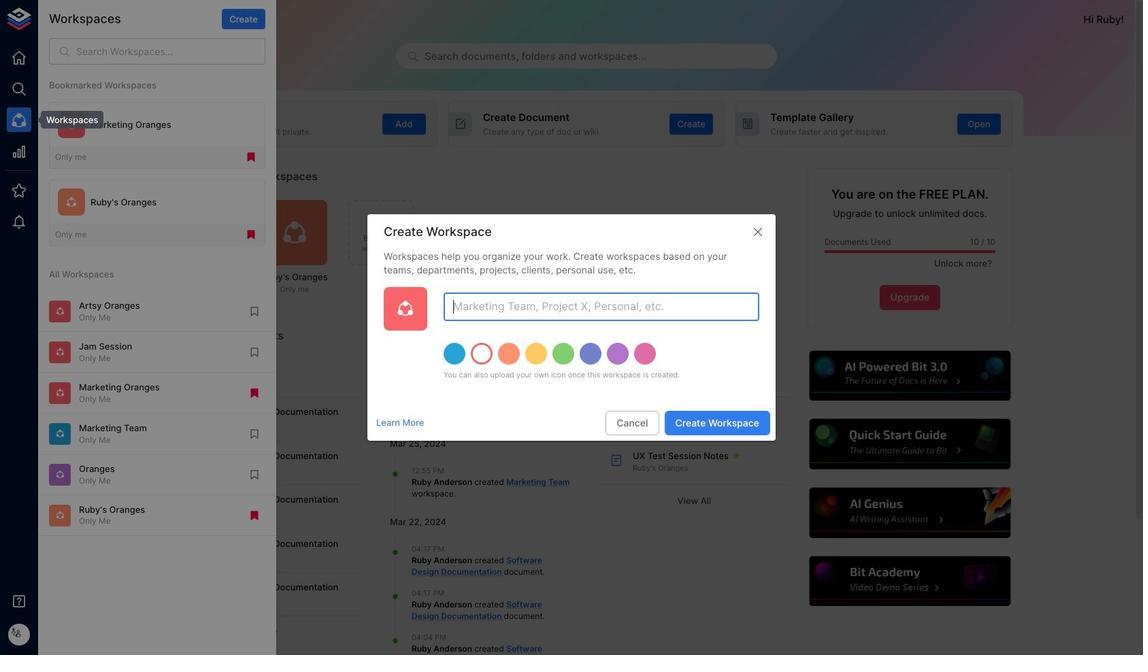 Task type: describe. For each thing, give the bounding box(es) containing it.
2 help image from the top
[[808, 417, 1012, 471]]

1 help image from the top
[[808, 349, 1012, 403]]

Marketing Team, Project X, Personal, etc. text field
[[444, 293, 759, 321]]

Search Workspaces... text field
[[76, 38, 265, 65]]

4 help image from the top
[[808, 555, 1012, 609]]

1 bookmark image from the top
[[248, 346, 261, 358]]



Task type: locate. For each thing, give the bounding box(es) containing it.
2 bookmark image from the top
[[248, 469, 261, 481]]

1 vertical spatial remove bookmark image
[[248, 387, 261, 399]]

remove bookmark image
[[245, 229, 257, 241], [248, 509, 261, 522]]

dialog
[[367, 214, 776, 441]]

3 help image from the top
[[808, 486, 1012, 540]]

0 vertical spatial bookmark image
[[248, 305, 261, 318]]

0 vertical spatial remove bookmark image
[[245, 151, 257, 163]]

help image
[[808, 349, 1012, 403], [808, 417, 1012, 471], [808, 486, 1012, 540], [808, 555, 1012, 609]]

1 vertical spatial remove bookmark image
[[248, 509, 261, 522]]

bookmark image
[[248, 305, 261, 318], [248, 469, 261, 481]]

1 vertical spatial bookmark image
[[248, 428, 261, 440]]

1 bookmark image from the top
[[248, 305, 261, 318]]

0 vertical spatial remove bookmark image
[[245, 229, 257, 241]]

1 vertical spatial bookmark image
[[248, 469, 261, 481]]

remove bookmark image
[[245, 151, 257, 163], [248, 387, 261, 399]]

bookmark image
[[248, 346, 261, 358], [248, 428, 261, 440]]

0 vertical spatial bookmark image
[[248, 346, 261, 358]]

2 bookmark image from the top
[[248, 428, 261, 440]]

tooltip
[[31, 111, 104, 129]]



Task type: vqa. For each thing, say whether or not it's contained in the screenshot.
bottommost "Workspace"
no



